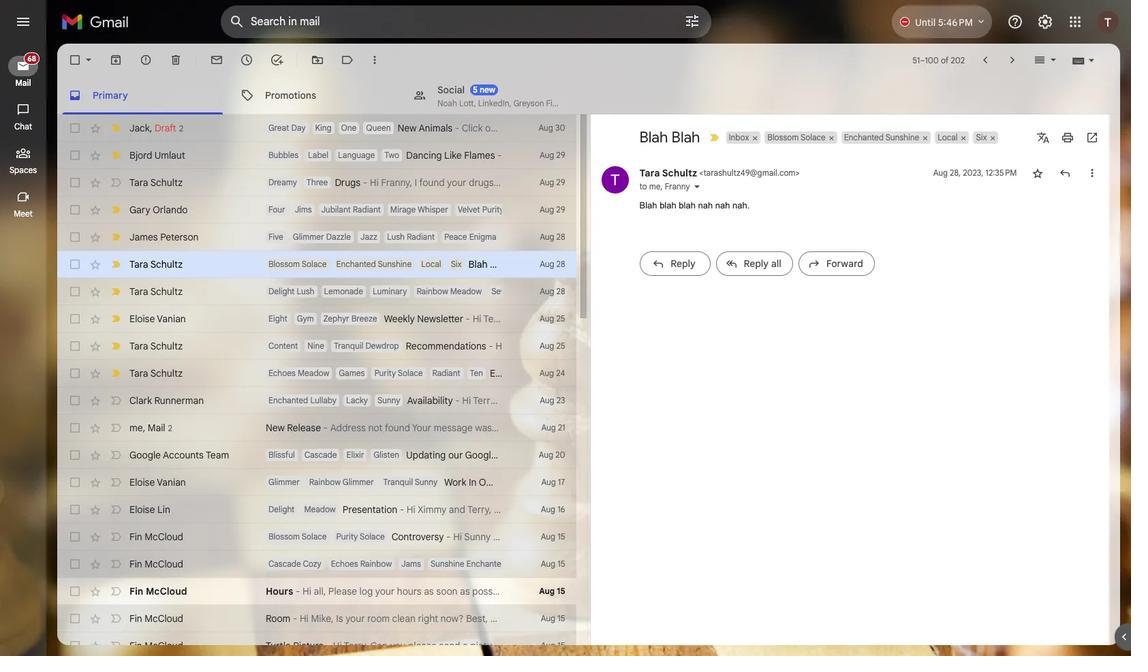 Task type: vqa. For each thing, say whether or not it's contained in the screenshot.
Aug 17
yes



Task type: describe. For each thing, give the bounding box(es) containing it.
newsletter
[[417, 313, 464, 325]]

not important switch for eloise lin
[[109, 503, 123, 517]]

a
[[463, 640, 468, 652]]

tara schultz for blah blah
[[130, 258, 183, 271]]

aug for important because you marked it as important. switch inside gary orlando 'row'
[[540, 205, 554, 215]]

everything
[[490, 367, 536, 380]]

aug for eloise lin not important switch
[[541, 504, 556, 515]]

account
[[499, 449, 535, 461]]

glimmer for glimmer
[[269, 477, 300, 487]]

the
[[506, 177, 521, 189]]

tara for drugs
[[130, 177, 148, 189]]

1 google from the left
[[130, 449, 161, 461]]

aug 16
[[541, 504, 565, 515]]

0 vertical spatial blah blah
[[640, 128, 700, 147]]

labels image
[[341, 53, 354, 67]]

dancing
[[406, 149, 442, 162]]

aug 21
[[542, 423, 565, 433]]

recommendations
[[406, 340, 486, 352]]

lemonade
[[324, 286, 363, 297]]

vanian for weekly newsletter
[[157, 313, 186, 325]]

row containing me
[[57, 414, 576, 442]]

mccloud for room
[[145, 613, 183, 625]]

2 vertical spatial purity
[[336, 532, 358, 542]]

tara schultz < tarashultz49@gmail.com >
[[640, 167, 800, 179]]

chat heading
[[0, 121, 46, 132]]

meadow for echoes meadow
[[298, 368, 329, 378]]

aug 15 for of
[[541, 641, 565, 651]]

send
[[439, 640, 460, 652]]

release
[[287, 422, 321, 434]]

- right the flames
[[498, 149, 502, 162]]

tarashultz49@gmail.com
[[704, 168, 796, 178]]

- up everything
[[489, 340, 493, 352]]

enigma
[[469, 232, 497, 242]]

sunshine enchanted
[[431, 559, 506, 569]]

mail inside heading
[[15, 78, 31, 88]]

16 row from the top
[[57, 633, 616, 656]]

row containing bjord umlaut
[[57, 142, 576, 169]]

tranquil sunny
[[384, 477, 438, 487]]

tara schultz for recommendations
[[130, 340, 183, 352]]

move to image
[[311, 53, 324, 67]]

advanced search options image
[[679, 7, 706, 35]]

mccloud inside row
[[145, 558, 183, 571]]

glimmer for glimmer dazzle
[[293, 232, 324, 242]]

velvet
[[458, 205, 480, 215]]

peace
[[444, 232, 467, 242]]

enchanted up 'lemonade'
[[336, 259, 376, 269]]

weekly newsletter -
[[384, 313, 473, 325]]

- right release
[[324, 422, 328, 434]]

1 horizontal spatial purity
[[375, 368, 396, 378]]

tranquil for work in office or home?
[[384, 477, 413, 487]]

snooze image
[[240, 53, 254, 67]]

tara schultz for everything worked out!
[[130, 367, 183, 380]]

peace enigma
[[444, 232, 497, 242]]

found
[[419, 177, 445, 189]]

more image
[[368, 53, 382, 67]]

turtle
[[266, 640, 291, 652]]

lullaby
[[310, 395, 337, 406]]

hours - hi all, please log your hours as soon as possible. thanks, fin
[[266, 586, 561, 598]]

enchanted sunshine inside button
[[844, 132, 920, 142]]

blossom solace inside button
[[768, 132, 826, 142]]

28 for rainbow meadow
[[557, 286, 565, 297]]

aug 29 for drugs - hi franny, i found your drugs in the dresser?
[[540, 177, 565, 187]]

aug 28 inside row
[[540, 259, 565, 269]]

possible.
[[472, 586, 511, 598]]

ten
[[470, 368, 483, 378]]

important because you marked it as important. switch inside tara schultz row
[[109, 285, 123, 299]]

aug for not important switch related to tara schultz
[[540, 177, 554, 187]]

1 nah from the left
[[698, 200, 713, 211]]

your left drugs on the left top
[[447, 177, 467, 189]]

15 for turtle picture - hi terry, can you please send a picture of your turtle? thanks, fin
[[558, 641, 565, 651]]

like
[[445, 149, 462, 162]]

, for new animals
[[150, 122, 152, 134]]

reply for reply all
[[744, 258, 769, 270]]

eloise vanian for weekly newsletter
[[130, 313, 186, 325]]

24
[[556, 368, 565, 378]]

1 vertical spatial local
[[421, 259, 441, 269]]

older image
[[1006, 53, 1020, 67]]

social, 5 new messages, tab
[[402, 76, 574, 115]]

jack , draft 2
[[130, 122, 183, 134]]

dancing like flames -
[[406, 149, 505, 162]]

log
[[360, 586, 373, 598]]

radiant for lush radiant
[[407, 232, 435, 242]]

glisten
[[374, 450, 399, 460]]

2 eloise from the top
[[130, 476, 155, 489]]

- right availability at the left
[[456, 395, 460, 407]]

label
[[308, 150, 329, 160]]

aug for first important because you marked it as important. switch from the bottom
[[540, 368, 554, 378]]

aug 15 for fin
[[541, 614, 565, 624]]

not important switch for clark runnerman
[[109, 394, 123, 408]]

controversy -
[[392, 531, 453, 543]]

- right the newsletter
[[466, 313, 470, 325]]

Search in mail text field
[[251, 15, 646, 29]]

jams
[[402, 559, 421, 569]]

eloise for weekly
[[130, 313, 155, 325]]

aug inside fin mccloud row
[[541, 559, 556, 569]]

mail inside blah blah main content
[[148, 422, 165, 434]]

radiant for jubilant radiant
[[353, 205, 381, 215]]

- right the animals
[[455, 122, 460, 134]]

bubbles
[[269, 150, 299, 160]]

fin mccloud for hours
[[130, 586, 187, 598]]

updating
[[406, 449, 446, 461]]

echoes meadow
[[269, 368, 329, 378]]

forward
[[827, 258, 864, 270]]

add to tasks image
[[270, 53, 284, 67]]

2 vertical spatial radiant
[[433, 368, 461, 378]]

rainbow for rainbow glimmer
[[309, 477, 341, 487]]

2 for mail
[[168, 423, 172, 433]]

<
[[700, 168, 704, 178]]

1 vertical spatial thanks,
[[567, 640, 601, 652]]

echoes for echoes rainbow
[[331, 559, 358, 569]]

tab list containing social
[[57, 76, 1121, 115]]

1 vertical spatial ,
[[661, 181, 663, 192]]

15 for hours - hi all, please log your hours as soon as possible. thanks, fin
[[557, 586, 565, 596]]

select input tool image
[[1088, 55, 1096, 65]]

i
[[415, 177, 417, 189]]

mike,
[[311, 613, 334, 625]]

aug 15 inside fin mccloud row
[[541, 559, 565, 569]]

1 vertical spatial me
[[130, 422, 143, 434]]

15 for room - hi mike, is your room clean right now? best, fin
[[558, 614, 565, 624]]

reply link
[[640, 252, 711, 276]]

home?
[[520, 476, 550, 489]]

five
[[269, 232, 283, 242]]

to
[[640, 181, 647, 192]]

tara schultz cell
[[640, 167, 800, 179]]

2 blah from the left
[[679, 200, 696, 211]]

- right controversy
[[447, 531, 451, 543]]

1 as from the left
[[424, 586, 434, 598]]

new release -
[[266, 422, 330, 434]]

51
[[913, 55, 920, 65]]

aug for fin mccloud's not important switch
[[541, 532, 556, 542]]

in
[[469, 476, 477, 489]]

weekly
[[384, 313, 415, 325]]

row containing google accounts team
[[57, 442, 604, 469]]

tara schultz for drugs
[[130, 177, 183, 189]]

0 horizontal spatial of
[[504, 640, 513, 652]]

3 row from the top
[[57, 169, 576, 196]]

not starred image
[[1031, 166, 1045, 180]]

1 vertical spatial sunshine
[[378, 259, 412, 269]]

availability -
[[407, 395, 462, 407]]

2 google from the left
[[465, 449, 497, 461]]

two
[[385, 150, 400, 160]]

- right room at the left bottom of the page
[[293, 613, 297, 625]]

important because you marked it as important. switch inside gary orlando 'row'
[[109, 203, 123, 217]]

fin mccloud for turtle picture
[[130, 640, 183, 652]]

gary orlando row
[[57, 196, 576, 224]]

bjord
[[130, 149, 152, 162]]

reply all link
[[716, 252, 793, 276]]

sunshine inside button
[[886, 132, 920, 142]]

Search in mail search field
[[221, 5, 712, 38]]

schultz for drugs
[[150, 177, 183, 189]]

delight lush
[[269, 286, 315, 297]]

zephyr breeze
[[324, 314, 377, 324]]

picture
[[293, 640, 324, 652]]

29 inside gary orlando 'row'
[[556, 205, 565, 215]]

cozy
[[303, 559, 322, 569]]

aug 15 for possible.
[[539, 586, 565, 596]]

2023,
[[963, 168, 984, 178]]

8 important because you marked it as important. switch from the top
[[109, 367, 123, 380]]

not important switch for eloise vanian
[[109, 476, 123, 489]]

your left turtle?
[[515, 640, 534, 652]]

main menu image
[[15, 14, 31, 30]]

support image
[[1008, 14, 1024, 30]]

zephyr
[[324, 314, 349, 324]]

202
[[951, 55, 965, 65]]

1 fin mccloud from the top
[[130, 531, 183, 543]]

clean
[[392, 613, 416, 625]]

glimmer down elixir
[[343, 477, 374, 487]]

your right log
[[375, 586, 395, 598]]

rainbow inside fin mccloud row
[[360, 559, 392, 569]]

25 for weekly newsletter -
[[557, 314, 565, 324]]

lush inside james peterson 'row'
[[387, 232, 405, 242]]

blossom for controversy
[[269, 532, 300, 542]]

all,
[[314, 586, 326, 598]]

show details image
[[693, 183, 701, 191]]

0 vertical spatial of
[[941, 55, 949, 65]]

promotions
[[265, 89, 316, 101]]

- right hours
[[296, 586, 300, 598]]

king
[[315, 123, 332, 133]]

6 row from the top
[[57, 333, 576, 360]]

aug 28 for rainbow meadow
[[540, 286, 565, 297]]

row containing jack
[[57, 115, 576, 142]]

4 row from the top
[[57, 251, 576, 278]]

aug 28, 2023, 12:35 pm cell
[[934, 166, 1017, 180]]

dewdrop
[[366, 341, 399, 351]]

solace up availability at the left
[[398, 368, 423, 378]]

work in office or home?
[[445, 476, 550, 489]]

20
[[556, 450, 565, 460]]

aug 28 for lush radiant
[[540, 232, 565, 242]]

aug for fifth not important switch from the bottom
[[542, 423, 556, 433]]

- right picture
[[326, 640, 331, 652]]

enchanted lullaby
[[269, 395, 337, 406]]

14 row from the top
[[57, 578, 576, 605]]

5 row from the top
[[57, 305, 576, 333]]

aug 30
[[539, 123, 565, 133]]

0 vertical spatial sunny
[[378, 395, 400, 406]]

enchanted inside button
[[844, 132, 884, 142]]

6 important because you marked it as important. switch from the top
[[109, 312, 123, 326]]

, for -
[[143, 422, 145, 434]]

worked
[[539, 367, 571, 380]]

lush inside tara schultz row
[[297, 286, 315, 297]]

aug for google accounts team's not important switch
[[539, 450, 554, 460]]

content
[[269, 341, 298, 351]]

nah.
[[733, 200, 750, 211]]

four
[[269, 205, 285, 215]]

team
[[206, 449, 229, 461]]

tara for recommendations
[[130, 340, 148, 352]]

echoes rainbow
[[331, 559, 392, 569]]

work
[[445, 476, 467, 489]]

- down tranquil sunny
[[400, 504, 404, 516]]



Task type: locate. For each thing, give the bounding box(es) containing it.
settings image
[[1038, 14, 1054, 30]]

2 28 from the top
[[557, 259, 565, 269]]

six down peace
[[451, 259, 462, 269]]

2 vertical spatial meadow
[[304, 504, 336, 515]]

1 aug 28 from the top
[[540, 232, 565, 242]]

23
[[557, 395, 565, 406]]

1 horizontal spatial nah
[[716, 200, 730, 211]]

tab list
[[57, 76, 1121, 115]]

delight inside tara schultz row
[[269, 286, 295, 297]]

hi left "terry,"
[[333, 640, 342, 652]]

1 aug 29 from the top
[[540, 150, 565, 160]]

reply inside reply link
[[671, 258, 696, 270]]

me right to
[[649, 181, 661, 192]]

sunshine inside fin mccloud row
[[431, 559, 465, 569]]

blah down show details image
[[679, 200, 696, 211]]

aug 15
[[541, 532, 565, 542], [541, 559, 565, 569], [539, 586, 565, 596], [541, 614, 565, 624], [541, 641, 565, 651]]

solace left "enchanted sunshine" button
[[801, 132, 826, 142]]

68
[[27, 54, 36, 63]]

0 vertical spatial mail
[[15, 78, 31, 88]]

2 important because you marked it as important. switch from the top
[[109, 203, 123, 217]]

0 vertical spatial cascade
[[305, 450, 337, 460]]

2 fin mccloud from the top
[[130, 558, 183, 571]]

james peterson row
[[57, 224, 598, 251]]

franny
[[665, 181, 690, 192]]

1 vertical spatial blossom
[[269, 259, 300, 269]]

turtle picture - hi terry, can you please send a picture of your turtle? thanks, fin
[[266, 640, 616, 652]]

2 horizontal spatial purity
[[482, 205, 504, 215]]

row up the lullaby
[[57, 360, 590, 387]]

radiant up jazz on the top of the page
[[353, 205, 381, 215]]

aug for important because you marked it as important. switch in the james peterson 'row'
[[540, 232, 555, 242]]

0 vertical spatial echoes
[[269, 368, 296, 378]]

row down blissful
[[57, 469, 576, 496]]

0 horizontal spatial thanks,
[[513, 586, 546, 598]]

1 vertical spatial aug 29
[[540, 177, 565, 187]]

right
[[418, 613, 438, 625]]

29 for drugs - hi franny, i found your drugs in the dresser?
[[556, 177, 565, 187]]

cascade left cozy
[[269, 559, 301, 569]]

fin mccloud
[[130, 531, 183, 543], [130, 558, 183, 571], [130, 586, 187, 598], [130, 613, 183, 625], [130, 640, 183, 652]]

mccloud for turtle
[[145, 640, 183, 652]]

1 horizontal spatial google
[[465, 449, 497, 461]]

1 horizontal spatial sunshine
[[431, 559, 465, 569]]

aug for clark runnerman not important switch
[[540, 395, 555, 406]]

delete image
[[169, 53, 183, 67]]

aug 29 down aug 30
[[540, 150, 565, 160]]

rainbow glimmer
[[309, 477, 374, 487]]

tara schultz row
[[57, 278, 576, 305]]

2 nah from the left
[[716, 200, 730, 211]]

solace inside button
[[801, 132, 826, 142]]

0 vertical spatial ,
[[150, 122, 152, 134]]

tara for blah blah
[[130, 258, 148, 271]]

0 vertical spatial vanian
[[157, 313, 186, 325]]

new up blissful
[[266, 422, 285, 434]]

rainbow meadow
[[417, 286, 482, 297]]

clark runnerman
[[130, 395, 204, 407]]

local inside button
[[938, 132, 958, 142]]

12 row from the top
[[57, 496, 576, 524]]

meadow up the newsletter
[[450, 286, 482, 297]]

hi
[[370, 177, 379, 189], [303, 586, 311, 598], [300, 613, 309, 625], [333, 640, 342, 652]]

policy
[[579, 449, 604, 461]]

tara schultz
[[130, 177, 183, 189], [130, 258, 183, 271], [130, 286, 183, 298], [130, 340, 183, 352], [130, 367, 183, 380]]

aug 23
[[540, 395, 565, 406]]

0 horizontal spatial local
[[421, 259, 441, 269]]

1 vertical spatial 29
[[556, 177, 565, 187]]

aug inside aug 28, 2023, 12:35 pm cell
[[934, 168, 948, 178]]

1 not important switch from the top
[[109, 176, 123, 190]]

row up 'mike,'
[[57, 578, 576, 605]]

1 eloise vanian from the top
[[130, 313, 186, 325]]

1 vertical spatial radiant
[[407, 232, 435, 242]]

1 25 from the top
[[557, 314, 565, 324]]

can
[[371, 640, 388, 652]]

0 horizontal spatial sunny
[[378, 395, 400, 406]]

2 for draft
[[179, 123, 183, 133]]

rainbow
[[417, 286, 448, 297], [309, 477, 341, 487], [360, 559, 392, 569]]

1 horizontal spatial rainbow
[[360, 559, 392, 569]]

not important switch for tara schultz
[[109, 176, 123, 190]]

schultz for everything worked out!
[[150, 367, 183, 380]]

5 tara schultz from the top
[[130, 367, 183, 380]]

1 vertical spatial 2
[[168, 423, 172, 433]]

radiant down mirage whisper
[[407, 232, 435, 242]]

tara for everything worked out!
[[130, 367, 148, 380]]

0 vertical spatial aug 25
[[540, 314, 565, 324]]

0 vertical spatial sunshine
[[886, 132, 920, 142]]

mail down the 68 link
[[15, 78, 31, 88]]

1 horizontal spatial new
[[398, 122, 417, 134]]

16
[[558, 504, 565, 515]]

aug 17
[[542, 477, 565, 487]]

schultz inside row
[[150, 286, 183, 298]]

enchanted down echoes meadow on the left
[[269, 395, 308, 406]]

hours
[[266, 586, 293, 598]]

reply inside "reply all" "link"
[[744, 258, 769, 270]]

mail heading
[[0, 78, 46, 89]]

thanks, right turtle?
[[567, 640, 601, 652]]

meet heading
[[0, 209, 46, 220]]

5
[[473, 84, 478, 94]]

None checkbox
[[68, 53, 82, 67], [68, 558, 82, 571], [68, 53, 82, 67], [68, 558, 82, 571]]

echoes down the content at the bottom
[[269, 368, 296, 378]]

0 vertical spatial purity solace
[[375, 368, 423, 378]]

echoes inside fin mccloud row
[[331, 559, 358, 569]]

aug 29 down 'dresser?'
[[540, 205, 565, 215]]

1 vertical spatial rainbow
[[309, 477, 341, 487]]

mccloud for hours
[[146, 586, 187, 598]]

primary tab
[[57, 76, 228, 115]]

terry,
[[344, 640, 368, 652]]

0 vertical spatial eloise vanian
[[130, 313, 186, 325]]

lush right jazz on the top of the page
[[387, 232, 405, 242]]

aug for 8th important because you marked it as important. switch from the bottom
[[540, 150, 554, 160]]

nah
[[698, 200, 713, 211], [716, 200, 730, 211]]

radiant inside gary orlando 'row'
[[353, 205, 381, 215]]

25 for recommendations -
[[557, 341, 565, 351]]

schultz for blah blah
[[150, 258, 183, 271]]

1 vertical spatial eloise vanian
[[130, 476, 186, 489]]

2 vertical spatial blossom
[[269, 532, 300, 542]]

as left soon
[[424, 586, 434, 598]]

row down the lullaby
[[57, 414, 576, 442]]

1 28 from the top
[[557, 232, 565, 242]]

report spam image
[[139, 53, 153, 67]]

25
[[557, 314, 565, 324], [557, 341, 565, 351]]

blah blah main content
[[57, 44, 1121, 656]]

row up label
[[57, 115, 576, 142]]

google right our
[[465, 449, 497, 461]]

Not starred checkbox
[[1031, 166, 1045, 180]]

not important switch for google accounts team
[[109, 449, 123, 462]]

please
[[408, 640, 437, 652]]

28 for lush radiant
[[557, 232, 565, 242]]

office
[[479, 476, 506, 489]]

5 fin mccloud from the top
[[130, 640, 183, 652]]

0 vertical spatial new
[[398, 122, 417, 134]]

google down me , mail 2
[[130, 449, 161, 461]]

everything worked out!
[[490, 367, 590, 380]]

to me , franny
[[640, 181, 690, 192]]

enchanted sunshine left local button
[[844, 132, 920, 142]]

blossom up delight lush
[[269, 259, 300, 269]]

2 down clark runnerman
[[168, 423, 172, 433]]

row up nine
[[57, 305, 576, 333]]

2 tara schultz from the top
[[130, 258, 183, 271]]

2 right draft
[[179, 123, 183, 133]]

mark as unread image
[[210, 53, 224, 67]]

drugs
[[335, 177, 361, 189]]

0 vertical spatial 2
[[179, 123, 183, 133]]

tranquil dewdrop
[[334, 341, 399, 351]]

5 important because you marked it as important. switch from the top
[[109, 285, 123, 299]]

1 vertical spatial aug 25
[[540, 341, 565, 351]]

7 important because you marked it as important. switch from the top
[[109, 339, 123, 353]]

delight for delight
[[269, 504, 295, 515]]

social
[[438, 84, 465, 96]]

promotions tab
[[230, 76, 402, 115]]

inactivity
[[537, 449, 576, 461]]

, left franny
[[661, 181, 663, 192]]

blah blah inside row
[[469, 258, 509, 271]]

your
[[447, 177, 467, 189], [375, 586, 395, 598], [346, 613, 365, 625], [515, 640, 534, 652]]

room - hi mike, is your room clean right now? best, fin
[[266, 613, 503, 625]]

local
[[938, 132, 958, 142], [421, 259, 441, 269]]

1 aug 25 from the top
[[540, 314, 565, 324]]

1 vertical spatial purity solace
[[336, 532, 385, 542]]

0 vertical spatial eloise
[[130, 313, 155, 325]]

aug 20
[[539, 450, 565, 460]]

drugs - hi franny, i found your drugs in the dresser?
[[335, 177, 561, 189]]

blah blah up <
[[640, 128, 700, 147]]

4 fin mccloud from the top
[[130, 613, 183, 625]]

glimmer down blissful
[[269, 477, 300, 487]]

vanian for work in office or home?
[[157, 476, 186, 489]]

0 horizontal spatial six
[[451, 259, 462, 269]]

1 horizontal spatial blah blah
[[640, 128, 700, 147]]

15 inside fin mccloud row
[[558, 559, 565, 569]]

0 vertical spatial 28
[[557, 232, 565, 242]]

3 aug 29 from the top
[[540, 205, 565, 215]]

aug 29 for dancing like flames -
[[540, 150, 565, 160]]

room
[[266, 613, 291, 625]]

blah down to me , franny
[[660, 200, 677, 211]]

new left the animals
[[398, 122, 417, 134]]

1 vertical spatial meadow
[[298, 368, 329, 378]]

sunny down updating
[[415, 477, 438, 487]]

important because you marked it as important. switch inside james peterson 'row'
[[109, 230, 123, 244]]

0 horizontal spatial echoes
[[269, 368, 296, 378]]

1 horizontal spatial local
[[938, 132, 958, 142]]

29
[[556, 150, 565, 160], [556, 177, 565, 187], [556, 205, 565, 215]]

1 horizontal spatial ,
[[150, 122, 152, 134]]

2 vertical spatial blossom solace
[[269, 532, 327, 542]]

meadow inside tara schultz row
[[450, 286, 482, 297]]

1 row from the top
[[57, 115, 576, 142]]

0 vertical spatial six
[[977, 132, 987, 142]]

3 28 from the top
[[557, 286, 565, 297]]

3 aug 28 from the top
[[540, 286, 565, 297]]

1 horizontal spatial of
[[941, 55, 949, 65]]

1 vertical spatial 25
[[557, 341, 565, 351]]

eight
[[269, 314, 287, 324]]

aug 29 right the
[[540, 177, 565, 187]]

2 vertical spatial aug 29
[[540, 205, 565, 215]]

hi for all,
[[303, 586, 311, 598]]

aug 28 inside james peterson 'row'
[[540, 232, 565, 242]]

glimmer down jims
[[293, 232, 324, 242]]

1 horizontal spatial echoes
[[331, 559, 358, 569]]

row down gym
[[57, 333, 576, 360]]

solace up tara schultz row
[[302, 259, 327, 269]]

5 not important switch from the top
[[109, 476, 123, 489]]

nah left nah. at the top
[[716, 200, 730, 211]]

1 blah from the left
[[660, 200, 677, 211]]

reply all
[[744, 258, 782, 270]]

29 down 'dresser?'
[[556, 205, 565, 215]]

cascade for cascade
[[305, 450, 337, 460]]

row containing clark runnerman
[[57, 387, 576, 414]]

spaces heading
[[0, 165, 46, 176]]

15
[[558, 532, 565, 542], [558, 559, 565, 569], [557, 586, 565, 596], [558, 614, 565, 624], [558, 641, 565, 651]]

0 vertical spatial blossom
[[768, 132, 799, 142]]

inbox
[[729, 132, 749, 142]]

lush
[[387, 232, 405, 242], [297, 286, 315, 297]]

aug 25 for weekly newsletter -
[[540, 314, 565, 324]]

1 vanian from the top
[[157, 313, 186, 325]]

row down is at the left bottom of the page
[[57, 633, 616, 656]]

0 vertical spatial 29
[[556, 150, 565, 160]]

of right picture
[[504, 640, 513, 652]]

11 row from the top
[[57, 469, 576, 496]]

1 vertical spatial enchanted sunshine
[[336, 259, 412, 269]]

hi for mike,
[[300, 613, 309, 625]]

10 row from the top
[[57, 442, 604, 469]]

0 vertical spatial local
[[938, 132, 958, 142]]

reply for reply
[[671, 258, 696, 270]]

row up three
[[57, 142, 576, 169]]

enchanted inside fin mccloud row
[[467, 559, 506, 569]]

aug 29 inside gary orlando 'row'
[[540, 205, 565, 215]]

meadow for rainbow meadow
[[450, 286, 482, 297]]

blah blah blah nah nah nah.
[[640, 200, 750, 211]]

0 horizontal spatial sunshine
[[378, 259, 412, 269]]

1 vertical spatial sunny
[[415, 477, 438, 487]]

umlaut
[[155, 149, 185, 162]]

meadow down rainbow glimmer at the left bottom of page
[[304, 504, 336, 515]]

navigation
[[0, 44, 48, 656]]

aug for important because you marked it as important. switch in tara schultz row
[[540, 286, 555, 297]]

3 eloise from the top
[[130, 504, 155, 516]]

not important switch
[[109, 176, 123, 190], [109, 394, 123, 408], [109, 421, 123, 435], [109, 449, 123, 462], [109, 476, 123, 489], [109, 503, 123, 517], [109, 530, 123, 544]]

2 eloise vanian from the top
[[130, 476, 186, 489]]

blah blah down enigma
[[469, 258, 509, 271]]

franny,
[[381, 177, 412, 189]]

8 row from the top
[[57, 387, 576, 414]]

you
[[390, 640, 406, 652]]

aug 28 inside tara schultz row
[[540, 286, 565, 297]]

1 vertical spatial cascade
[[269, 559, 301, 569]]

2 reply from the left
[[744, 258, 769, 270]]

29 right the
[[556, 177, 565, 187]]

dazzle
[[326, 232, 351, 242]]

draft
[[155, 122, 176, 134]]

thanks,
[[513, 586, 546, 598], [567, 640, 601, 652]]

0 horizontal spatial lush
[[297, 286, 315, 297]]

0 horizontal spatial google
[[130, 449, 161, 461]]

picture
[[471, 640, 501, 652]]

peterson
[[160, 231, 199, 243]]

new animals -
[[398, 122, 462, 134]]

2 inside "jack , draft 2"
[[179, 123, 183, 133]]

1 vertical spatial delight
[[269, 504, 295, 515]]

0 horizontal spatial rainbow
[[309, 477, 341, 487]]

row down all,
[[57, 605, 576, 633]]

0 horizontal spatial 2
[[168, 423, 172, 433]]

aug for fourth important because you marked it as important. switch from the top of the blah blah main content
[[540, 259, 555, 269]]

4 important because you marked it as important. switch from the top
[[109, 258, 123, 271]]

6 not important switch from the top
[[109, 503, 123, 517]]

purity right velvet at the left
[[482, 205, 504, 215]]

1 horizontal spatial sunny
[[415, 477, 438, 487]]

games
[[339, 368, 365, 378]]

rainbow for rainbow meadow
[[417, 286, 448, 297]]

new for new release -
[[266, 422, 285, 434]]

1 horizontal spatial tranquil
[[384, 477, 413, 487]]

1 horizontal spatial reply
[[744, 258, 769, 270]]

aug for 7th important because you marked it as important. switch from the top
[[540, 341, 554, 351]]

gary
[[130, 204, 150, 216]]

out!
[[573, 367, 590, 380]]

blossom solace for blah blah
[[269, 259, 327, 269]]

meet
[[14, 209, 33, 219]]

sunshine left local button
[[886, 132, 920, 142]]

- right drugs at the top
[[363, 177, 368, 189]]

0 horizontal spatial mail
[[15, 78, 31, 88]]

9 row from the top
[[57, 414, 576, 442]]

0 horizontal spatial tranquil
[[334, 341, 364, 351]]

purity inside gary orlando 'row'
[[482, 205, 504, 215]]

fin mccloud row
[[57, 551, 576, 578]]

29 for dancing like flames -
[[556, 150, 565, 160]]

delight down blissful
[[269, 504, 295, 515]]

six button
[[974, 132, 989, 144]]

0 horizontal spatial ,
[[143, 422, 145, 434]]

enchanted sunshine
[[844, 132, 920, 142], [336, 259, 412, 269]]

1 delight from the top
[[269, 286, 295, 297]]

2 row from the top
[[57, 142, 576, 169]]

2 horizontal spatial ,
[[661, 181, 663, 192]]

newer image
[[979, 53, 993, 67]]

jazz
[[361, 232, 378, 242]]

15 row from the top
[[57, 605, 576, 633]]

1 eloise from the top
[[130, 313, 155, 325]]

0 vertical spatial lush
[[387, 232, 405, 242]]

radiant inside james peterson 'row'
[[407, 232, 435, 242]]

new for new animals -
[[398, 122, 417, 134]]

blossom solace up delight lush
[[269, 259, 327, 269]]

2 vertical spatial eloise
[[130, 504, 155, 516]]

aug 25
[[540, 314, 565, 324], [540, 341, 565, 351]]

2 25 from the top
[[557, 341, 565, 351]]

enchanted up possible.
[[467, 559, 506, 569]]

2 as from the left
[[460, 586, 470, 598]]

1 reply from the left
[[671, 258, 696, 270]]

1 vertical spatial mail
[[148, 422, 165, 434]]

echoes for echoes meadow
[[269, 368, 296, 378]]

delight for delight lush
[[269, 286, 295, 297]]

30
[[556, 123, 565, 133]]

0 vertical spatial me
[[649, 181, 661, 192]]

2 not important switch from the top
[[109, 394, 123, 408]]

sunny right lacky
[[378, 395, 400, 406]]

archive image
[[109, 53, 123, 67]]

cascade down release
[[305, 450, 337, 460]]

1 vertical spatial tranquil
[[384, 477, 413, 487]]

reply down blah blah blah nah nah nah.
[[671, 258, 696, 270]]

0 horizontal spatial enchanted sunshine
[[336, 259, 412, 269]]

search in mail image
[[225, 10, 249, 34]]

gmail image
[[61, 8, 136, 35]]

2 aug 28 from the top
[[540, 259, 565, 269]]

1 horizontal spatial lush
[[387, 232, 405, 242]]

blossom solace up cascade cozy
[[269, 532, 327, 542]]

drugs
[[469, 177, 494, 189]]

mirage
[[390, 205, 416, 215]]

aug inside james peterson 'row'
[[540, 232, 555, 242]]

0 vertical spatial enchanted sunshine
[[844, 132, 920, 142]]

1 29 from the top
[[556, 150, 565, 160]]

blossom up cascade cozy
[[269, 532, 300, 542]]

as right soon
[[460, 586, 470, 598]]

as
[[424, 586, 434, 598], [460, 586, 470, 598]]

row containing eloise lin
[[57, 496, 576, 524]]

4 tara schultz from the top
[[130, 340, 183, 352]]

not important switch for fin mccloud
[[109, 530, 123, 544]]

of right the "100"
[[941, 55, 949, 65]]

me , mail 2
[[130, 422, 172, 434]]

purity solace
[[375, 368, 423, 378], [336, 532, 385, 542]]

aug for not important switch for eloise vanian
[[542, 477, 556, 487]]

enchanted sunshine button
[[842, 132, 921, 144]]

solace down 'presentation'
[[360, 532, 385, 542]]

4 not important switch from the top
[[109, 449, 123, 462]]

2 vertical spatial aug 28
[[540, 286, 565, 297]]

2 29 from the top
[[556, 177, 565, 187]]

enchanted right the blossom solace button
[[844, 132, 884, 142]]

row up rainbow glimmer at the left bottom of page
[[57, 442, 604, 469]]

blossom solace up >
[[768, 132, 826, 142]]

six inside button
[[977, 132, 987, 142]]

cascade inside fin mccloud row
[[269, 559, 301, 569]]

hi left franny,
[[370, 177, 379, 189]]

glimmer inside james peterson 'row'
[[293, 232, 324, 242]]

hi for franny,
[[370, 177, 379, 189]]

1 tara schultz from the top
[[130, 177, 183, 189]]

important because you marked it as important. switch
[[109, 149, 123, 162], [109, 203, 123, 217], [109, 230, 123, 244], [109, 258, 123, 271], [109, 285, 123, 299], [109, 312, 123, 326], [109, 339, 123, 353], [109, 367, 123, 380]]

2 delight from the top
[[269, 504, 295, 515]]

six
[[977, 132, 987, 142], [451, 259, 462, 269]]

new
[[480, 84, 496, 94]]

aug 28, 2023, 12:35 pm
[[934, 168, 1017, 178]]

7 not important switch from the top
[[109, 530, 123, 544]]

hi left all,
[[303, 586, 311, 598]]

blossom inside button
[[768, 132, 799, 142]]

echoes inside row
[[269, 368, 296, 378]]

local left six button
[[938, 132, 958, 142]]

navigation containing mail
[[0, 44, 48, 656]]

purity solace down dewdrop
[[375, 368, 423, 378]]

purity
[[482, 205, 504, 215], [375, 368, 396, 378], [336, 532, 358, 542]]

28 inside tara schultz row
[[557, 286, 565, 297]]

me down clark
[[130, 422, 143, 434]]

tara
[[640, 167, 660, 179], [130, 177, 148, 189], [130, 258, 148, 271], [130, 286, 148, 298], [130, 340, 148, 352], [130, 367, 148, 380]]

1 horizontal spatial thanks,
[[567, 640, 601, 652]]

1 vertical spatial vanian
[[157, 476, 186, 489]]

28 inside james peterson 'row'
[[557, 232, 565, 242]]

7 row from the top
[[57, 360, 590, 387]]

1 vertical spatial eloise
[[130, 476, 155, 489]]

aug 25 for recommendations -
[[540, 341, 565, 351]]

3 29 from the top
[[556, 205, 565, 215]]

1 important because you marked it as important. switch from the top
[[109, 149, 123, 162]]

1 vertical spatial 28
[[557, 259, 565, 269]]

google accounts team
[[130, 449, 229, 461]]

enchanted sunshine down jazz on the top of the page
[[336, 259, 412, 269]]

tranquil down "glisten"
[[384, 477, 413, 487]]

purity down dewdrop
[[375, 368, 396, 378]]

aug inside gary orlando 'row'
[[540, 205, 554, 215]]

17
[[558, 477, 565, 487]]

eloise vanian for work in office or home?
[[130, 476, 186, 489]]

1 horizontal spatial blah
[[679, 200, 696, 211]]

toggle split pane mode image
[[1033, 53, 1047, 67]]

1 horizontal spatial six
[[977, 132, 987, 142]]

0 vertical spatial blossom solace
[[768, 132, 826, 142]]

fin mccloud for room
[[130, 613, 183, 625]]

radiant down recommendations
[[433, 368, 461, 378]]

blossom for blah blah
[[269, 259, 300, 269]]

blossom up >
[[768, 132, 799, 142]]

1 vertical spatial aug 28
[[540, 259, 565, 269]]

local up rainbow meadow
[[421, 259, 441, 269]]

None checkbox
[[68, 121, 82, 135], [68, 585, 82, 599], [68, 612, 82, 626], [68, 639, 82, 653], [68, 121, 82, 135], [68, 585, 82, 599], [68, 612, 82, 626], [68, 639, 82, 653]]

1 horizontal spatial me
[[649, 181, 661, 192]]

2 aug 25 from the top
[[540, 341, 565, 351]]

21
[[558, 423, 565, 433]]

cascade for cascade cozy
[[269, 559, 301, 569]]

eloise for presentation
[[130, 504, 155, 516]]

aug
[[539, 123, 553, 133], [540, 150, 554, 160], [934, 168, 948, 178], [540, 177, 554, 187], [540, 205, 554, 215], [540, 232, 555, 242], [540, 259, 555, 269], [540, 286, 555, 297], [540, 314, 554, 324], [540, 341, 554, 351], [540, 368, 554, 378], [540, 395, 555, 406], [542, 423, 556, 433], [539, 450, 554, 460], [542, 477, 556, 487], [541, 504, 556, 515], [541, 532, 556, 542], [541, 559, 556, 569], [539, 586, 555, 596], [541, 614, 556, 624], [541, 641, 556, 651]]

2 aug 29 from the top
[[540, 177, 565, 187]]

2 vertical spatial sunshine
[[431, 559, 465, 569]]

tranquil for recommendations
[[334, 341, 364, 351]]

row
[[57, 115, 576, 142], [57, 142, 576, 169], [57, 169, 576, 196], [57, 251, 576, 278], [57, 305, 576, 333], [57, 333, 576, 360], [57, 360, 590, 387], [57, 387, 576, 414], [57, 414, 576, 442], [57, 442, 604, 469], [57, 469, 576, 496], [57, 496, 576, 524], [57, 524, 576, 551], [57, 578, 576, 605], [57, 605, 576, 633], [57, 633, 616, 656]]

aug inside tara schultz row
[[540, 286, 555, 297]]

your right is at the left bottom of the page
[[346, 613, 365, 625]]

3 fin mccloud from the top
[[130, 586, 187, 598]]

0 horizontal spatial as
[[424, 586, 434, 598]]

sunshine up luminary
[[378, 259, 412, 269]]

row up cozy
[[57, 524, 576, 551]]

0 vertical spatial tranquil
[[334, 341, 364, 351]]

1 horizontal spatial as
[[460, 586, 470, 598]]

blossom solace for controversy
[[269, 532, 327, 542]]

3 not important switch from the top
[[109, 421, 123, 435]]

jubilant radiant
[[321, 205, 381, 215]]

jack
[[130, 122, 150, 134]]

0 vertical spatial radiant
[[353, 205, 381, 215]]

2 vertical spatial rainbow
[[360, 559, 392, 569]]

row down rainbow glimmer at the left bottom of page
[[57, 496, 576, 524]]

schultz for recommendations
[[150, 340, 183, 352]]

solace up cozy
[[302, 532, 327, 542]]

thanks, right possible.
[[513, 586, 546, 598]]

1 horizontal spatial enchanted sunshine
[[844, 132, 920, 142]]

rainbow inside tara schultz row
[[417, 286, 448, 297]]

nah down show details image
[[698, 200, 713, 211]]

1 horizontal spatial mail
[[148, 422, 165, 434]]

velvet purity
[[458, 205, 504, 215]]

0 horizontal spatial new
[[266, 422, 285, 434]]

three
[[307, 177, 328, 187]]

row up release
[[57, 387, 576, 414]]

fin inside row
[[130, 558, 142, 571]]

2 vanian from the top
[[157, 476, 186, 489]]

gary orlando
[[130, 204, 188, 216]]

3 tara schultz from the top
[[130, 286, 183, 298]]

1 vertical spatial purity
[[375, 368, 396, 378]]

0 horizontal spatial purity
[[336, 532, 358, 542]]

echoes up please
[[331, 559, 358, 569]]

reply left all
[[744, 258, 769, 270]]

fin mccloud inside fin mccloud row
[[130, 558, 183, 571]]

six right local button
[[977, 132, 987, 142]]

13 row from the top
[[57, 524, 576, 551]]

all
[[771, 258, 782, 270]]

2 inside me , mail 2
[[168, 423, 172, 433]]

2 vertical spatial 28
[[557, 286, 565, 297]]

0 vertical spatial aug 28
[[540, 232, 565, 242]]

jims
[[295, 205, 312, 215]]

luminary
[[373, 286, 407, 297]]

3 important because you marked it as important. switch from the top
[[109, 230, 123, 244]]

meadow down nine
[[298, 368, 329, 378]]

, down clark
[[143, 422, 145, 434]]

aug for 6th important because you marked it as important. switch from the top
[[540, 314, 554, 324]]

mail down clark runnerman
[[148, 422, 165, 434]]



